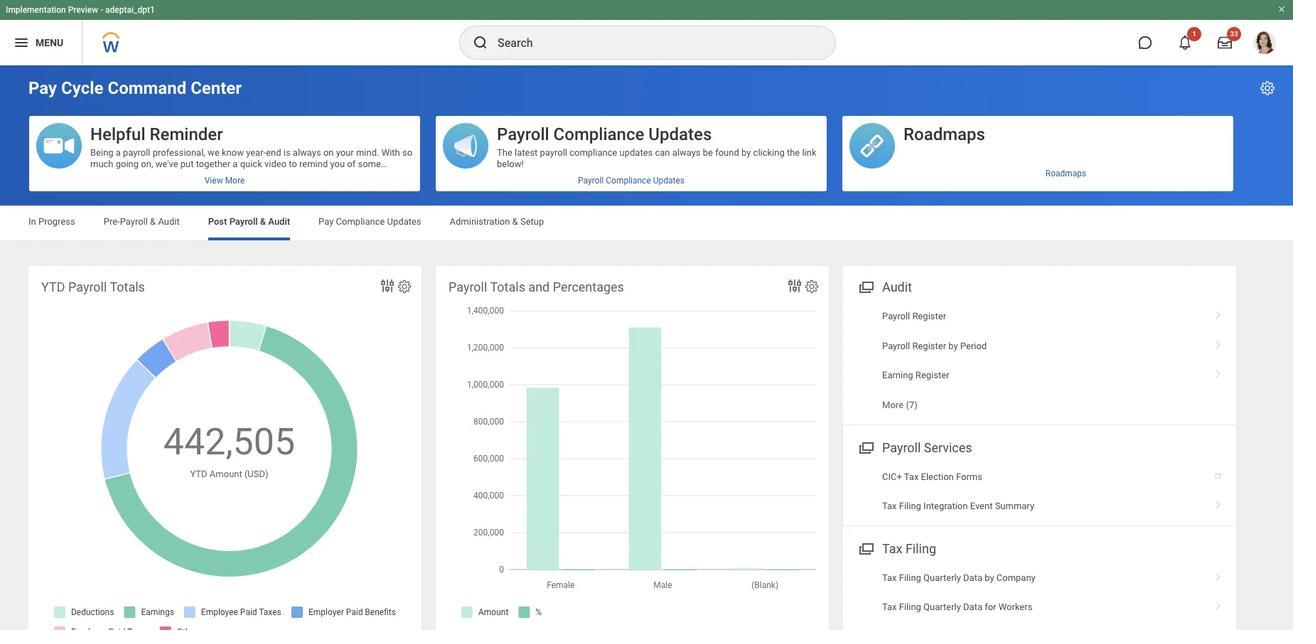 Task type: locate. For each thing, give the bounding box(es) containing it.
2 vertical spatial list
[[843, 563, 1237, 630]]

1 horizontal spatial ytd
[[190, 468, 207, 479]]

by inside the latest payroll compliance updates can always be found by clicking the link below!
[[742, 147, 751, 158]]

list containing tax filing quarterly data by company
[[843, 563, 1237, 630]]

totals down pre-payroll & audit
[[110, 279, 145, 294]]

remind
[[299, 159, 328, 169]]

adeptai_dpt1
[[105, 5, 155, 15]]

0 vertical spatial list
[[843, 302, 1237, 420]]

1 horizontal spatial &
[[260, 216, 266, 227]]

cycle
[[61, 78, 103, 98]]

2 horizontal spatial audit
[[883, 279, 912, 294]]

by right found
[[742, 147, 751, 158]]

always left be
[[673, 147, 701, 158]]

1 list from the top
[[843, 302, 1237, 420]]

2 vertical spatial compliance
[[336, 216, 385, 227]]

2 vertical spatial by
[[985, 572, 995, 583]]

pay left cycle
[[28, 78, 57, 98]]

configure payroll totals and percentages image
[[804, 279, 820, 294]]

updates up the "can"
[[649, 124, 712, 144]]

by left period
[[949, 340, 958, 351]]

3 list from the top
[[843, 563, 1237, 630]]

we
[[208, 147, 220, 158]]

& for post payroll & audit
[[260, 216, 266, 227]]

updates down the latest payroll compliance updates can always be found by clicking the link below!
[[653, 176, 685, 186]]

2 list from the top
[[843, 462, 1237, 521]]

filing down tax filing
[[899, 572, 922, 583]]

summary
[[995, 501, 1035, 511]]

0 vertical spatial roadmaps
[[904, 124, 986, 144]]

chevron right image
[[1210, 335, 1228, 350], [1210, 365, 1228, 379], [1210, 567, 1228, 581]]

payroll register
[[883, 311, 947, 322]]

442,505
[[163, 420, 295, 464]]

0 vertical spatial payroll compliance updates
[[497, 124, 712, 144]]

tax filing quarterly data for workers link
[[843, 592, 1237, 622]]

register for earning register
[[916, 370, 950, 380]]

& left setup
[[512, 216, 518, 227]]

payroll compliance updates link
[[436, 170, 827, 191]]

quarterly up "tax filing quarterly data for workers"
[[924, 572, 961, 583]]

quarterly inside the tax filing quarterly data for workers link
[[924, 602, 961, 612]]

chevron right image inside the tax filing quarterly data for workers link
[[1210, 597, 1228, 611]]

a down know
[[233, 159, 238, 169]]

stress
[[245, 170, 271, 181]]

chevron right image for period
[[1210, 335, 1228, 350]]

ytd down in progress on the top of page
[[41, 279, 65, 294]]

video
[[265, 159, 287, 169]]

menu group image
[[856, 277, 875, 296], [856, 437, 875, 456], [856, 538, 875, 557]]

0 horizontal spatial roadmaps
[[904, 124, 986, 144]]

compliance down some at the top of page
[[336, 216, 385, 227]]

always up remind
[[293, 147, 321, 158]]

payroll services
[[883, 440, 973, 455]]

pay for pay cycle command center
[[28, 78, 57, 98]]

list
[[843, 302, 1237, 420], [843, 462, 1237, 521], [843, 563, 1237, 630]]

quarterly down the tax filing quarterly data by company
[[924, 602, 961, 612]]

quarterly for by
[[924, 572, 961, 583]]

pay cycle command center
[[28, 78, 242, 98]]

tax for tax filing
[[883, 541, 903, 556]]

0 vertical spatial to
[[289, 159, 297, 169]]

chevron right image inside tax filing quarterly data by company link
[[1210, 567, 1228, 581]]

menu group image right the configure payroll totals and percentages image
[[856, 277, 875, 296]]

audit up payroll register
[[883, 279, 912, 294]]

1 vertical spatial data
[[964, 602, 983, 612]]

company
[[997, 572, 1036, 583]]

442,505 main content
[[0, 65, 1294, 630]]

much
[[90, 159, 113, 169]]

more
[[883, 400, 904, 410]]

2 horizontal spatial &
[[512, 216, 518, 227]]

concepts
[[133, 170, 171, 181]]

ytd left amount
[[190, 468, 207, 479]]

0 horizontal spatial to
[[173, 170, 181, 181]]

updates
[[649, 124, 712, 144], [653, 176, 685, 186], [387, 216, 421, 227]]

roadmaps
[[904, 124, 986, 144], [1046, 168, 1087, 178]]

0 vertical spatial data
[[964, 572, 983, 583]]

integration
[[924, 501, 968, 511]]

1 horizontal spatial a
[[233, 159, 238, 169]]

compliance up compliance
[[554, 124, 645, 144]]

1 vertical spatial roadmaps
[[1046, 168, 1087, 178]]

inbox large image
[[1218, 36, 1232, 50]]

0 horizontal spatial audit
[[158, 216, 180, 227]]

filing for tax filing integration event summary
[[899, 501, 922, 511]]

with
[[382, 147, 400, 158]]

tax
[[904, 471, 919, 482], [883, 501, 897, 511], [883, 541, 903, 556], [883, 572, 897, 583], [883, 602, 897, 612]]

data up "tax filing quarterly data for workers"
[[964, 572, 983, 583]]

always
[[293, 147, 321, 158], [673, 147, 701, 158]]

filing
[[899, 501, 922, 511], [906, 541, 937, 556], [899, 572, 922, 583], [899, 602, 922, 612]]

always inside the latest payroll compliance updates can always be found by clicking the link below!
[[673, 147, 701, 158]]

profile logan mcneil image
[[1254, 31, 1277, 57]]

1 horizontal spatial pay
[[319, 216, 334, 227]]

totals left and on the left of page
[[490, 279, 525, 294]]

payroll compliance updates up compliance
[[497, 124, 712, 144]]

center
[[191, 78, 242, 98]]

0 vertical spatial chevron right image
[[1210, 335, 1228, 350]]

1 quarterly from the top
[[924, 572, 961, 583]]

1 menu group image from the top
[[856, 277, 875, 296]]

pay down 'you'
[[319, 216, 334, 227]]

1 & from the left
[[150, 216, 156, 227]]

compliance down updates
[[606, 176, 651, 186]]

chevron right image inside tax filing integration event summary link
[[1210, 496, 1228, 510]]

442,505 ytd amount (usd)
[[163, 420, 295, 479]]

end
[[266, 147, 281, 158]]

1 horizontal spatial always
[[673, 147, 701, 158]]

to down 'put'
[[173, 170, 181, 181]]

chevron right image
[[1210, 306, 1228, 320], [1210, 496, 1228, 510], [1210, 597, 1228, 611]]

0 vertical spatial compliance
[[554, 124, 645, 144]]

by left the company
[[985, 572, 995, 583]]

your down quick
[[225, 170, 243, 181]]

helpful reminder
[[90, 124, 223, 144]]

a
[[116, 147, 121, 158], [233, 159, 238, 169]]

register up payroll register by period
[[913, 311, 947, 322]]

payroll compliance updates down updates
[[578, 176, 685, 186]]

by
[[742, 147, 751, 158], [949, 340, 958, 351], [985, 572, 995, 583]]

so
[[402, 147, 413, 158]]

more (7) button
[[883, 398, 918, 411]]

1 vertical spatial compliance
[[606, 176, 651, 186]]

1 data from the top
[[964, 572, 983, 583]]

audit left post
[[158, 216, 180, 227]]

progress
[[38, 216, 75, 227]]

2 vertical spatial chevron right image
[[1210, 597, 1228, 611]]

0 vertical spatial pay
[[28, 78, 57, 98]]

tab list
[[14, 206, 1279, 240]]

help
[[184, 170, 201, 181]]

filing for tax filing quarterly data for workers
[[899, 602, 922, 612]]

1 horizontal spatial to
[[289, 159, 297, 169]]

1 vertical spatial chevron right image
[[1210, 365, 1228, 379]]

keep
[[203, 170, 223, 181]]

reminder
[[150, 124, 223, 144]]

updates inside tab list
[[387, 216, 421, 227]]

payroll
[[123, 147, 150, 158], [540, 147, 567, 158]]

3 chevron right image from the top
[[1210, 567, 1228, 581]]

justify image
[[13, 34, 30, 51]]

you
[[330, 159, 345, 169]]

1 vertical spatial list
[[843, 462, 1237, 521]]

menu group image left tax filing
[[856, 538, 875, 557]]

ytd
[[41, 279, 65, 294], [190, 468, 207, 479]]

the
[[787, 147, 800, 158]]

0 horizontal spatial totals
[[110, 279, 145, 294]]

0 vertical spatial menu group image
[[856, 277, 875, 296]]

0 horizontal spatial &
[[150, 216, 156, 227]]

list for filing
[[843, 563, 1237, 630]]

ytd payroll totals
[[41, 279, 145, 294]]

1 vertical spatial to
[[173, 170, 181, 181]]

1 payroll from the left
[[123, 147, 150, 158]]

chevron right image inside payroll register by period link
[[1210, 335, 1228, 350]]

2 totals from the left
[[490, 279, 525, 294]]

register
[[913, 311, 947, 322], [913, 340, 947, 351], [916, 370, 950, 380]]

payroll totals and percentages
[[449, 279, 624, 294]]

0 horizontal spatial by
[[742, 147, 751, 158]]

0 vertical spatial quarterly
[[924, 572, 961, 583]]

tax filing
[[883, 541, 937, 556]]

payroll compliance updates
[[497, 124, 712, 144], [578, 176, 685, 186]]

totals
[[110, 279, 145, 294], [490, 279, 525, 294]]

0 horizontal spatial payroll
[[123, 147, 150, 158]]

amount
[[210, 468, 242, 479]]

& right pre-
[[150, 216, 156, 227]]

filing up the tax filing quarterly data by company
[[906, 541, 937, 556]]

2 chevron right image from the top
[[1210, 496, 1228, 510]]

register down payroll register by period
[[916, 370, 950, 380]]

implementation
[[6, 5, 66, 15]]

down!
[[273, 170, 298, 181]]

1 vertical spatial updates
[[653, 176, 685, 186]]

0 horizontal spatial ytd
[[41, 279, 65, 294]]

2 always from the left
[[673, 147, 701, 158]]

payroll register by period link
[[843, 331, 1237, 360]]

1 vertical spatial chevron right image
[[1210, 496, 1228, 510]]

0 vertical spatial by
[[742, 147, 751, 158]]

filing down cic+ at the bottom of page
[[899, 501, 922, 511]]

2 data from the top
[[964, 602, 983, 612]]

1 vertical spatial register
[[913, 340, 947, 351]]

period
[[961, 340, 987, 351]]

2 vertical spatial updates
[[387, 216, 421, 227]]

payroll inside the latest payroll compliance updates can always be found by clicking the link below!
[[540, 147, 567, 158]]

percentages
[[553, 279, 624, 294]]

list for services
[[843, 462, 1237, 521]]

2 & from the left
[[260, 216, 266, 227]]

tax for tax filing quarterly data for workers
[[883, 602, 897, 612]]

being
[[90, 147, 114, 158]]

chevron right image inside payroll register link
[[1210, 306, 1228, 320]]

some
[[358, 159, 381, 169]]

1 vertical spatial by
[[949, 340, 958, 351]]

1 vertical spatial quarterly
[[924, 602, 961, 612]]

2 chevron right image from the top
[[1210, 365, 1228, 379]]

1 chevron right image from the top
[[1210, 306, 1228, 320]]

implementation preview -   adeptai_dpt1
[[6, 5, 155, 15]]

1 always from the left
[[293, 147, 321, 158]]

notifications element
[[1261, 28, 1272, 40]]

updates
[[620, 147, 653, 158]]

1 vertical spatial menu group image
[[856, 437, 875, 456]]

register for payroll register by period
[[913, 340, 947, 351]]

1 vertical spatial ytd
[[190, 468, 207, 479]]

your
[[336, 147, 354, 158], [225, 170, 243, 181]]

3 chevron right image from the top
[[1210, 597, 1228, 611]]

0 vertical spatial chevron right image
[[1210, 306, 1228, 320]]

payroll right latest on the left
[[540, 147, 567, 158]]

register up the earning register
[[913, 340, 947, 351]]

roadmaps inside roadmaps link
[[1046, 168, 1087, 178]]

notifications large image
[[1178, 36, 1193, 50]]

tax for tax filing quarterly data by company
[[883, 572, 897, 583]]

below!
[[497, 159, 524, 169]]

&
[[150, 216, 156, 227], [260, 216, 266, 227], [512, 216, 518, 227]]

2 vertical spatial menu group image
[[856, 538, 875, 557]]

2 quarterly from the top
[[924, 602, 961, 612]]

payroll right configure ytd payroll totals icon in the top left of the page
[[449, 279, 487, 294]]

1 horizontal spatial roadmaps
[[1046, 168, 1087, 178]]

2 vertical spatial register
[[916, 370, 950, 380]]

audit down down!
[[268, 216, 290, 227]]

2 menu group image from the top
[[856, 437, 875, 456]]

3 menu group image from the top
[[856, 538, 875, 557]]

quarterly inside tax filing quarterly data by company link
[[924, 572, 961, 583]]

your up of
[[336, 147, 354, 158]]

data left for
[[964, 602, 983, 612]]

preview
[[68, 5, 98, 15]]

0 horizontal spatial always
[[293, 147, 321, 158]]

0 vertical spatial your
[[336, 147, 354, 158]]

a up going on the left top of page
[[116, 147, 121, 158]]

roadmaps inside roadmaps "button"
[[904, 124, 986, 144]]

1 chevron right image from the top
[[1210, 335, 1228, 350]]

2 horizontal spatial by
[[985, 572, 995, 583]]

chevron right image for data
[[1210, 567, 1228, 581]]

updates up configure ytd payroll totals icon in the top left of the page
[[387, 216, 421, 227]]

& right post
[[260, 216, 266, 227]]

0 horizontal spatial your
[[225, 170, 243, 181]]

important
[[90, 170, 131, 181]]

filing down the tax filing quarterly data by company
[[899, 602, 922, 612]]

1 horizontal spatial totals
[[490, 279, 525, 294]]

0 vertical spatial register
[[913, 311, 947, 322]]

administration
[[450, 216, 510, 227]]

0 horizontal spatial pay
[[28, 78, 57, 98]]

configure this page image
[[1259, 80, 1277, 97]]

tab list containing in progress
[[14, 206, 1279, 240]]

1 horizontal spatial payroll
[[540, 147, 567, 158]]

2 vertical spatial chevron right image
[[1210, 567, 1228, 581]]

and
[[529, 279, 550, 294]]

earning register
[[883, 370, 950, 380]]

1 vertical spatial pay
[[319, 216, 334, 227]]

we've
[[155, 159, 178, 169]]

put
[[180, 159, 194, 169]]

payroll totals and percentages element
[[436, 266, 829, 630]]

tab list inside 442,505 main content
[[14, 206, 1279, 240]]

payroll inside "being a payroll professional, we know year-end is always on your mind. with so much going on, we've put together a quick video to remind you of some important concepts to help keep your stress down!"
[[123, 147, 150, 158]]

2 payroll from the left
[[540, 147, 567, 158]]

menu group image left "payroll services"
[[856, 437, 875, 456]]

to down is
[[289, 159, 297, 169]]

quarterly
[[924, 572, 961, 583], [924, 602, 961, 612]]

together
[[196, 159, 231, 169]]

audit for post payroll & audit
[[268, 216, 290, 227]]

payroll up going on the left top of page
[[123, 147, 150, 158]]

list containing cic+ tax election forms
[[843, 462, 1237, 521]]

compliance
[[554, 124, 645, 144], [606, 176, 651, 186], [336, 216, 385, 227]]

1 horizontal spatial audit
[[268, 216, 290, 227]]



Task type: describe. For each thing, give the bounding box(es) containing it.
on,
[[141, 159, 153, 169]]

roadmaps button
[[843, 116, 1234, 170]]

can
[[655, 147, 670, 158]]

pay compliance updates
[[319, 216, 421, 227]]

quick
[[240, 159, 262, 169]]

found
[[716, 147, 739, 158]]

ytd inside 442,505 ytd amount (usd)
[[190, 468, 207, 479]]

tax filing quarterly data by company link
[[843, 563, 1237, 592]]

going
[[116, 159, 139, 169]]

1
[[1193, 30, 1197, 38]]

administration & setup
[[450, 216, 544, 227]]

cic+ tax election forms link
[[843, 462, 1237, 491]]

more (7) link
[[843, 390, 1237, 420]]

1 horizontal spatial by
[[949, 340, 958, 351]]

-
[[100, 5, 103, 15]]

payroll up cic+ at the bottom of page
[[883, 440, 921, 455]]

1 vertical spatial your
[[225, 170, 243, 181]]

earning register link
[[843, 360, 1237, 390]]

be
[[703, 147, 713, 158]]

ext link image
[[1214, 466, 1228, 481]]

tax filing quarterly data for workers
[[883, 602, 1033, 612]]

forms
[[956, 471, 983, 482]]

Search Workday  search field
[[498, 27, 806, 58]]

1 totals from the left
[[110, 279, 145, 294]]

helpful
[[90, 124, 145, 144]]

the latest payroll compliance updates can always be found by clicking the link below!
[[497, 147, 817, 169]]

(usd)
[[245, 468, 269, 479]]

menu button
[[0, 20, 82, 65]]

configure ytd payroll totals image
[[397, 279, 412, 294]]

in progress
[[28, 216, 75, 227]]

(7)
[[906, 400, 918, 410]]

chevron right image for payroll services
[[1210, 496, 1228, 510]]

earning
[[883, 370, 914, 380]]

command
[[108, 78, 186, 98]]

payroll up earning at the right bottom
[[883, 340, 910, 351]]

payroll right post
[[229, 216, 258, 227]]

being a payroll professional, we know year-end is always on your mind. with so much going on, we've put together a quick video to remind you of some important concepts to help keep your stress down!
[[90, 147, 413, 181]]

tax filing quarterly data by company
[[883, 572, 1036, 583]]

pre-
[[104, 216, 120, 227]]

payroll down concepts
[[120, 216, 148, 227]]

post payroll & audit
[[208, 216, 290, 227]]

for
[[985, 602, 997, 612]]

of
[[347, 159, 356, 169]]

ytd payroll totals element
[[28, 266, 422, 630]]

menu group image for tax filing
[[856, 538, 875, 557]]

tax filing integration event summary
[[883, 501, 1035, 511]]

menu group image for audit
[[856, 277, 875, 296]]

event
[[970, 501, 993, 511]]

compliance
[[570, 147, 618, 158]]

1 vertical spatial payroll compliance updates
[[578, 176, 685, 186]]

payroll for payroll
[[540, 147, 567, 158]]

pay for pay compliance updates
[[319, 216, 334, 227]]

latest
[[515, 147, 538, 158]]

link
[[802, 147, 817, 158]]

menu
[[36, 37, 63, 48]]

list containing payroll register
[[843, 302, 1237, 420]]

payroll up latest on the left
[[497, 124, 549, 144]]

menu group image for payroll services
[[856, 437, 875, 456]]

payroll register link
[[843, 302, 1237, 331]]

the
[[497, 147, 513, 158]]

menu banner
[[0, 0, 1294, 65]]

close environment banner image
[[1278, 5, 1286, 14]]

post
[[208, 216, 227, 227]]

pre-payroll & audit
[[104, 216, 180, 227]]

1 horizontal spatial your
[[336, 147, 354, 158]]

33
[[1230, 30, 1239, 38]]

roadmaps link
[[843, 163, 1234, 184]]

filing for tax filing
[[906, 541, 937, 556]]

more (7)
[[883, 400, 918, 410]]

search image
[[472, 34, 489, 51]]

0 horizontal spatial a
[[116, 147, 121, 158]]

clicking
[[754, 147, 785, 158]]

quarterly for for
[[924, 602, 961, 612]]

chevron right image inside earning register link
[[1210, 365, 1228, 379]]

cic+ tax election forms
[[883, 471, 983, 482]]

payroll up payroll register by period
[[883, 311, 910, 322]]

is
[[284, 147, 291, 158]]

register for payroll register
[[913, 311, 947, 322]]

configure and view chart data image
[[787, 277, 804, 294]]

payroll register by period
[[883, 340, 987, 351]]

payroll for helpful
[[123, 147, 150, 158]]

services
[[924, 440, 973, 455]]

33 button
[[1210, 27, 1242, 58]]

election
[[921, 471, 954, 482]]

mind.
[[356, 147, 379, 158]]

workers
[[999, 602, 1033, 612]]

on
[[323, 147, 334, 158]]

3 & from the left
[[512, 216, 518, 227]]

tax filing integration event summary link
[[843, 491, 1237, 521]]

tax for tax filing integration event summary
[[883, 501, 897, 511]]

payroll down pre-
[[68, 279, 107, 294]]

year-
[[246, 147, 266, 158]]

audit for pre-payroll & audit
[[158, 216, 180, 227]]

filing for tax filing quarterly data by company
[[899, 572, 922, 583]]

cic+
[[883, 471, 902, 482]]

0 vertical spatial updates
[[649, 124, 712, 144]]

442,505 button
[[163, 418, 297, 467]]

always inside "being a payroll professional, we know year-end is always on your mind. with so much going on, we've put together a quick video to remind you of some important concepts to help keep your stress down!"
[[293, 147, 321, 158]]

know
[[222, 147, 244, 158]]

data for for
[[964, 602, 983, 612]]

professional,
[[153, 147, 205, 158]]

chevron right image for tax filing
[[1210, 597, 1228, 611]]

setup
[[521, 216, 544, 227]]

& for pre-payroll & audit
[[150, 216, 156, 227]]

configure and view chart data image
[[379, 277, 396, 294]]

payroll down compliance
[[578, 176, 604, 186]]

data for by
[[964, 572, 983, 583]]

in
[[28, 216, 36, 227]]

0 vertical spatial ytd
[[41, 279, 65, 294]]



Task type: vqa. For each thing, say whether or not it's contained in the screenshot.
Mcneil inside the Row
no



